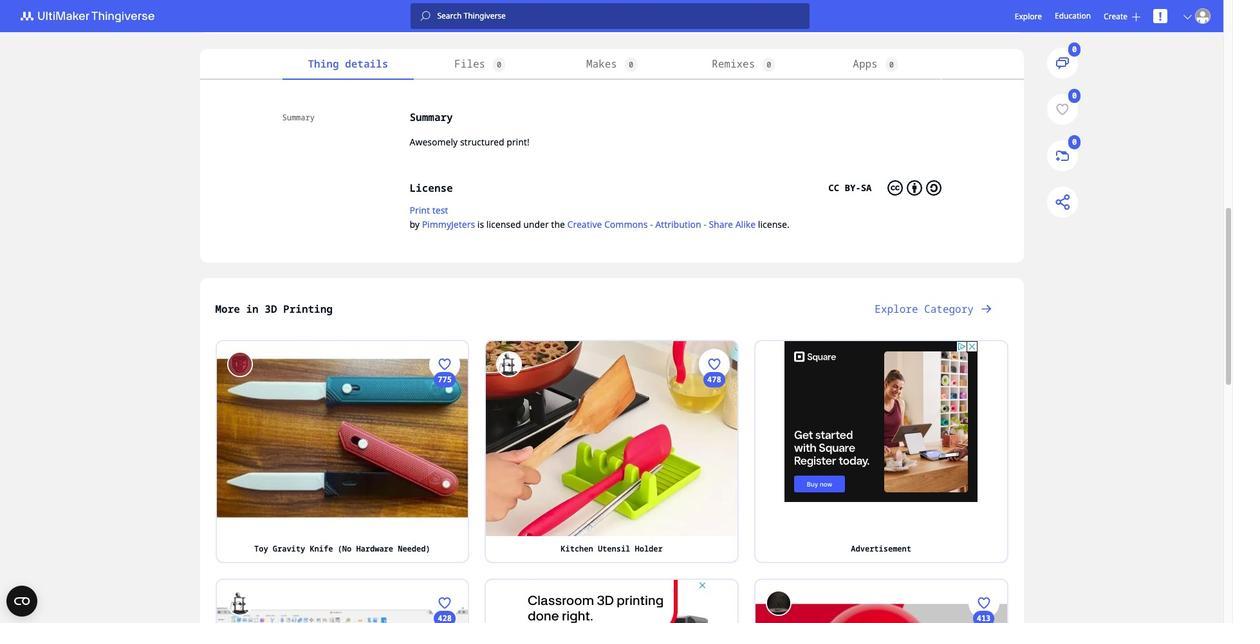 Task type: describe. For each thing, give the bounding box(es) containing it.
! link
[[1154, 8, 1168, 24]]

kitchen utensil holder
[[561, 543, 663, 554]]

print!
[[507, 136, 530, 148]]

print
[[410, 204, 430, 216]]

Search Thingiverse text field
[[431, 11, 810, 21]]

utensil
[[598, 543, 630, 554]]

education link
[[1055, 9, 1091, 23]]

toy
[[254, 543, 268, 554]]

3d
[[265, 302, 277, 316]]

holder
[[635, 543, 663, 554]]

avatar image for thumbnail representing poké ball (max quality)
[[766, 590, 792, 616]]

explore for explore category
[[875, 302, 918, 316]]

structured
[[460, 136, 504, 148]]

share
[[709, 218, 733, 230]]

apps
[[853, 57, 878, 71]]

pimmyjeters
[[422, 218, 475, 230]]

advertisement
[[851, 543, 912, 554]]

thing details button
[[282, 49, 414, 80]]

knife
[[310, 543, 333, 554]]

creative
[[568, 218, 602, 230]]

makes
[[586, 57, 617, 71]]

8
[[443, 515, 447, 526]]

remixes
[[712, 57, 755, 71]]

open widget image
[[6, 586, 37, 617]]

needed)
[[398, 543, 430, 554]]

licensed
[[487, 218, 521, 230]]

cc by-sa
[[829, 182, 872, 194]]

in
[[246, 302, 259, 316]]

1 vertical spatial advertisement element
[[785, 341, 978, 502]]

hardware
[[356, 543, 393, 554]]

(no
[[338, 543, 352, 554]]

explore category
[[875, 302, 974, 316]]

thumbnail representing toy gravity knife (no hardware needed) image
[[217, 341, 468, 536]]

is
[[478, 218, 484, 230]]

cc
[[829, 182, 840, 194]]

kitchen
[[561, 543, 593, 554]]

attribution
[[655, 218, 702, 230]]

gravity
[[273, 543, 305, 554]]

the
[[551, 218, 565, 230]]

files
[[455, 57, 485, 71]]

summary inside summary button
[[282, 112, 315, 123]]

thing details
[[308, 57, 388, 71]]

plusicon image
[[1132, 13, 1141, 21]]



Task type: vqa. For each thing, say whether or not it's contained in the screenshot.
Thumbnail representing Kitchen Utensil Holder Avatar
yes



Task type: locate. For each thing, give the bounding box(es) containing it.
explore inside "link"
[[875, 302, 918, 316]]

0 vertical spatial advertisement element
[[378, 0, 846, 14]]

thing
[[308, 57, 339, 71]]

license.
[[758, 218, 790, 230]]

toy gravity knife (no hardware needed) link
[[217, 536, 468, 562]]

advertisement element
[[378, 0, 846, 14], [785, 341, 978, 502], [515, 580, 708, 623]]

- right commons
[[650, 218, 653, 230]]

details
[[345, 57, 388, 71]]

1 horizontal spatial explore
[[1015, 11, 1042, 22]]

478
[[708, 374, 721, 385]]

2 vertical spatial advertisement element
[[515, 580, 708, 623]]

sa
[[861, 182, 872, 194]]

pimmyjeters link
[[422, 218, 475, 230]]

1 horizontal spatial summary
[[410, 110, 453, 124]]

create
[[1104, 11, 1128, 22]]

explore category link
[[860, 294, 1008, 324]]

0 horizontal spatial explore
[[875, 302, 918, 316]]

summary down thing
[[282, 112, 315, 123]]

kitchen utensil holder link
[[486, 536, 738, 562]]

category
[[925, 302, 974, 316]]

2 - from the left
[[704, 218, 707, 230]]

commons
[[605, 218, 648, 230]]

0 vertical spatial explore
[[1015, 11, 1042, 22]]

test
[[432, 204, 448, 216]]

education
[[1055, 10, 1091, 21]]

1 horizontal spatial -
[[704, 218, 707, 230]]

create button
[[1104, 11, 1141, 22]]

0
[[1073, 44, 1077, 55], [497, 59, 502, 70], [629, 59, 634, 70], [767, 59, 772, 70], [890, 59, 894, 70], [1073, 90, 1077, 101], [1073, 137, 1077, 148], [712, 515, 717, 526]]

explore for explore button at the top right of the page
[[1015, 11, 1042, 22]]

print test by pimmyjeters is licensed under the creative commons - attribution - share alike license.
[[410, 204, 790, 230]]

license
[[410, 181, 453, 195]]

summary button
[[282, 111, 379, 125]]

thumbnail representing kitchen utensil holder image
[[486, 341, 738, 536]]

alike
[[736, 218, 756, 230]]

!
[[1159, 8, 1162, 24]]

220
[[708, 445, 721, 455]]

by
[[410, 218, 420, 230]]

awesomely
[[410, 136, 458, 148]]

thumbnail representing print bed scraper v2 image
[[217, 580, 468, 623]]

1 vertical spatial explore
[[875, 302, 918, 316]]

summary up the "awesomely"
[[410, 110, 453, 124]]

avatar image for thumbnail representing kitchen utensil holder
[[496, 352, 522, 377]]

under
[[523, 218, 549, 230]]

toy gravity knife (no hardware needed)
[[254, 543, 430, 554]]

-
[[650, 218, 653, 230], [704, 218, 707, 230]]

775
[[438, 374, 452, 385]]

avatar image for the thumbnail representing toy gravity knife (no hardware needed) at the left bottom of the page
[[227, 352, 253, 377]]

explore left category
[[875, 302, 918, 316]]

more in 3d printing
[[215, 302, 333, 316]]

summary
[[410, 110, 453, 124], [282, 112, 315, 123]]

thumbnail representing poké ball (max quality) image
[[756, 580, 1007, 623]]

explore button
[[1015, 11, 1042, 22]]

0 horizontal spatial -
[[650, 218, 653, 230]]

avatar image
[[1196, 8, 1211, 24], [227, 352, 253, 377], [496, 352, 522, 377], [227, 590, 253, 616], [766, 590, 792, 616]]

explore left education link
[[1015, 11, 1042, 22]]

1 - from the left
[[650, 218, 653, 230]]

0 horizontal spatial summary
[[282, 112, 315, 123]]

by-
[[845, 182, 861, 194]]

- left share
[[704, 218, 707, 230]]

343
[[438, 445, 452, 455]]

search control image
[[421, 11, 431, 21]]

print test link
[[410, 204, 448, 216]]

creative commons - attribution - share alike link
[[568, 218, 756, 230]]

more
[[215, 302, 240, 316]]

awesomely structured print!
[[410, 136, 530, 148]]

printing
[[283, 302, 333, 316]]

makerbot logo image
[[13, 8, 170, 24]]

avatar image for thumbnail representing print bed scraper v2
[[227, 590, 253, 616]]

explore
[[1015, 11, 1042, 22], [875, 302, 918, 316]]



